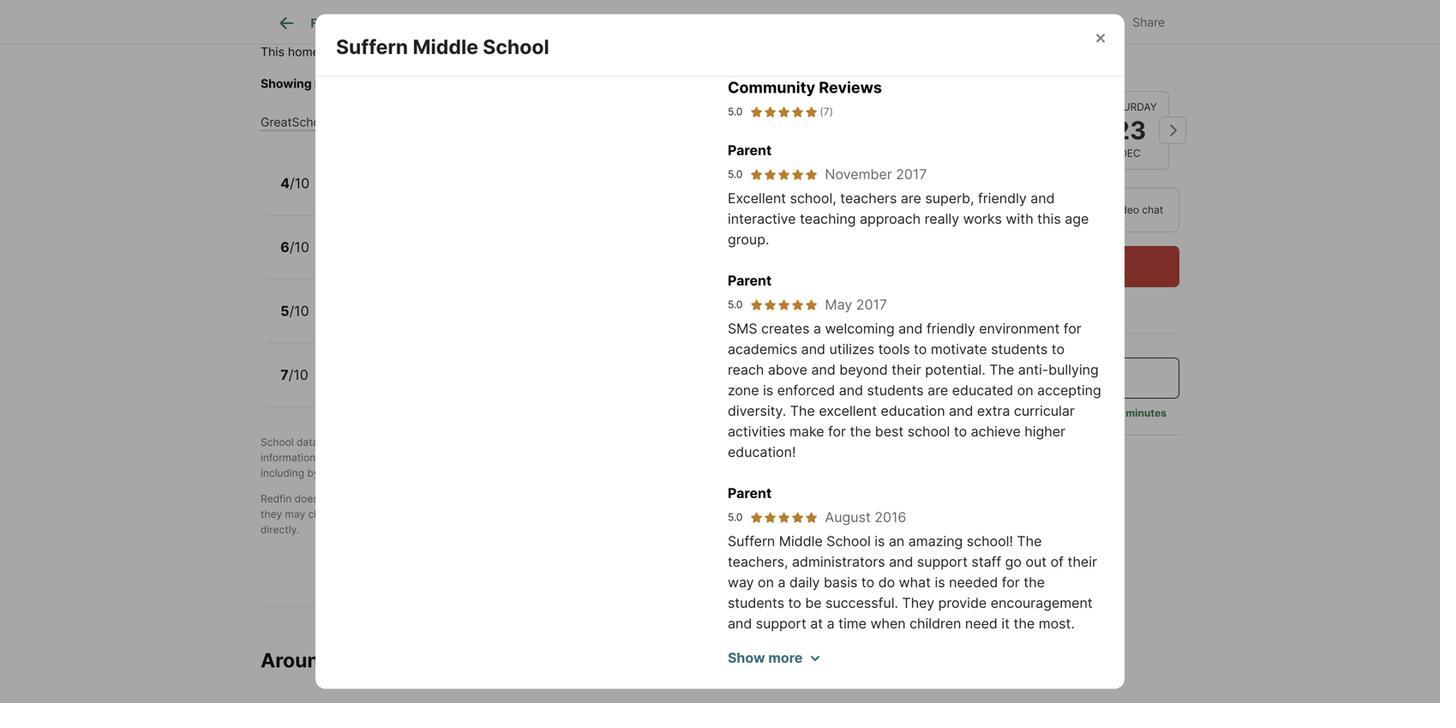 Task type: describe. For each thing, give the bounding box(es) containing it.
an
[[889, 533, 905, 550]]

2017 for may 2017
[[856, 296, 888, 313]]

go
[[1006, 553, 1022, 570]]

desired
[[715, 451, 751, 464]]

website
[[594, 76, 638, 91]]

welcoming
[[825, 320, 895, 337]]

suffern middle school
[[336, 35, 549, 59]]

sms
[[728, 320, 758, 337]]

3 tab from the left
[[562, 3, 692, 44]]

encouragement
[[991, 595, 1093, 611]]

/10 for 6 /10
[[290, 239, 309, 255]]

1 horizontal spatial schools
[[696, 76, 739, 91]]

/10 for 7 /10
[[289, 366, 309, 383]]

1 horizontal spatial in
[[1068, 407, 1076, 419]]

are up enrollment
[[661, 493, 676, 505]]

school service boundaries are intended to be used as a reference only; they may change and are not
[[261, 493, 875, 520]]

provide
[[939, 595, 987, 611]]

0 horizontal spatial for
[[828, 423, 846, 440]]

may
[[285, 508, 305, 520]]

0 vertical spatial not
[[321, 493, 337, 505]]

be inside 'suffern middle school is an amazing school! the teachers, administrators and support staff go out of their way on a daily basis to do what is needed for the students to be successful. they provide encouragement and support at a time when children need it the most.'
[[805, 595, 822, 611]]

make
[[790, 423, 825, 440]]

the inside first step, and conduct their own investigation to determine their desired schools or school districts, including by contacting and visiting the schools themselves.
[[435, 467, 451, 479]]

their down the buyers
[[690, 451, 712, 464]]

the right within
[[373, 45, 392, 59]]

see
[[656, 76, 677, 91]]

middle for suffern middle school
[[413, 35, 478, 59]]

2 horizontal spatial schools
[[754, 451, 791, 464]]

not inside school service boundaries are intended to be used as a reference only; they may change and are not
[[386, 508, 402, 520]]

out
[[1026, 553, 1047, 570]]

information
[[261, 451, 316, 464]]

central
[[442, 45, 485, 59]]

sms creates a welcoming and friendly environment for academics and utilizes tools to motivate students to reach above and beyond their potential. the anti-bullying zone is enforced and students are educated on accepting diversity. the excellent education and extra curricular activities make for the best school to achieve higher education!
[[728, 320, 1102, 460]]

next image
[[1159, 117, 1187, 144]]

and up excellent
[[839, 382, 864, 399]]

this up "guaranteed" at bottom left
[[448, 493, 466, 505]]

a left daily
[[778, 574, 786, 591]]

rating 5.0 out of 5 element for november 2017
[[750, 168, 818, 181]]

and up enforced at the right bottom of page
[[812, 361, 836, 378]]

2 vertical spatial home
[[378, 648, 432, 672]]

and up desired
[[721, 436, 739, 448]]

list box containing tour in person
[[911, 188, 1180, 232]]

ask a question
[[997, 370, 1095, 386]]

0 horizontal spatial greatschools
[[261, 115, 337, 129]]

2 horizontal spatial for
[[1064, 320, 1082, 337]]

the down out in the right bottom of the page
[[1024, 574, 1045, 591]]

suffern up please
[[395, 45, 439, 59]]

1 5.0 from the top
[[728, 105, 743, 118]]

nearby
[[315, 76, 356, 91]]

and up above
[[801, 341, 826, 357]]

dec
[[1120, 147, 1141, 159]]

2016
[[875, 509, 907, 526]]

are inside sms creates a welcoming and friendly environment for academics and utilizes tools to motivate students to reach above and beyond their potential. the anti-bullying zone is enforced and students are educated on accepting diversity. the excellent education and extra curricular activities make for the best school to achieve higher education!
[[928, 382, 949, 399]]

parent for suffern
[[728, 485, 772, 502]]

rating 5.0 out of 5 element for august 2016
[[750, 511, 818, 524]]

time
[[839, 615, 867, 632]]

school inside first step, and conduct their own investigation to determine their desired schools or school districts, including by contacting and visiting the schools themselves.
[[807, 451, 839, 464]]

a right ,
[[464, 436, 469, 448]]

suffern for suffern middle school
[[336, 35, 408, 59]]

to left do
[[862, 574, 875, 591]]

service
[[565, 493, 601, 505]]

/10 for 5 /10
[[289, 302, 309, 319]]

and inside school service boundaries are intended to be used as a reference only; they may change and are not
[[347, 508, 365, 520]]

the inside guaranteed to be accurate. to verify school enrollment eligibility, contact the school district directly.
[[762, 508, 778, 520]]

community
[[728, 78, 816, 97]]

does
[[295, 493, 319, 505]]

1 horizontal spatial the
[[990, 361, 1015, 378]]

november
[[825, 166, 892, 183]]

suffern middle school is an amazing school! the teachers, administrators and support staff go out of their way on a daily basis to do what is needed for the students to be successful. they provide encouragement and support at a time when children need it the most.
[[728, 533, 1098, 632]]

school up information
[[261, 436, 294, 448]]

higher
[[1025, 423, 1066, 440]]

2017 for november 2017
[[896, 166, 927, 183]]

rating 5.0 out of 5 element for may 2017
[[750, 298, 818, 312]]

and up tools
[[899, 320, 923, 337]]

as inside school service boundaries are intended to be used as a reference only; they may change and are not
[[780, 493, 791, 505]]

november 2017
[[825, 166, 927, 183]]

4 tab from the left
[[692, 3, 771, 44]]

to down hear
[[954, 423, 967, 440]]

parent for excellent
[[728, 142, 772, 159]]

suffern middle school dialog
[[316, 0, 1125, 689]]

really
[[925, 210, 960, 227]]

enrollment
[[620, 508, 671, 520]]

tour via video chat
[[1071, 204, 1164, 216]]

question
[[1036, 370, 1095, 386]]

is left within
[[323, 45, 332, 59]]

1 horizontal spatial by
[[378, 436, 390, 448]]

hear
[[953, 407, 974, 419]]

suffern central school district link
[[395, 45, 574, 59]]

community reviews
[[728, 78, 882, 97]]

this right around
[[337, 648, 373, 672]]

may 2017
[[825, 296, 888, 313]]

ask
[[997, 370, 1022, 386]]

recommends
[[619, 436, 682, 448]]

use
[[780, 436, 797, 448]]

is left an
[[875, 533, 885, 550]]

/10 for 4 /10
[[290, 175, 310, 191]]

school down service
[[585, 508, 617, 520]]

tour for tour in person
[[947, 204, 970, 216]]

of
[[1051, 553, 1064, 570]]

around this home
[[261, 648, 432, 672]]

the inside sms creates a welcoming and friendly environment for academics and utilizes tools to motivate students to reach above and beyond their potential. the anti-bullying zone is enforced and students are educated on accepting diversity. the excellent education and extra curricular activities make for the best school to achieve higher education!
[[850, 423, 871, 440]]

most.
[[1039, 615, 1075, 632]]

this right the tour
[[988, 62, 1024, 86]]

contacting
[[322, 467, 374, 479]]

5.0 for sms
[[728, 298, 743, 311]]

step,
[[421, 451, 445, 464]]

for inside 'suffern middle school is an amazing school! the teachers, administrators and support staff go out of their way on a daily basis to do what is needed for the students to be successful. they provide encouragement and support at a time when children need it the most.'
[[1002, 574, 1020, 591]]

accurate.
[[492, 508, 537, 520]]

may
[[825, 296, 853, 313]]

investigation
[[560, 451, 622, 464]]

administrators
[[792, 553, 885, 570]]

minutes
[[1126, 407, 1167, 419]]

1 tab from the left
[[355, 3, 440, 44]]

a right the from
[[1003, 407, 1008, 419]]

greatschools summary rating
[[261, 115, 433, 129]]

feed
[[311, 16, 339, 30]]

1 horizontal spatial support
[[917, 553, 968, 570]]

students for friendly
[[867, 382, 924, 399]]

, a nonprofit organization. redfin recommends buyers and renters use greatschools information and ratings as a
[[261, 436, 865, 464]]

5.0 for excellent
[[728, 168, 743, 180]]

the right check
[[489, 76, 507, 91]]

5.0 for suffern
[[728, 511, 743, 523]]

utilizes
[[830, 341, 875, 357]]

bullying
[[1049, 361, 1099, 378]]

you'll hear from a local agent in
[[924, 407, 1076, 419]]

used
[[753, 493, 777, 505]]

school data is provided by greatschools
[[261, 436, 458, 448]]

be inside guaranteed to be accurate. to verify school enrollment eligibility, contact the school district directly.
[[477, 508, 489, 520]]

and down ,
[[448, 451, 466, 464]]

4
[[281, 175, 290, 191]]

0 horizontal spatial or
[[383, 493, 393, 505]]

anti-
[[1018, 361, 1049, 378]]

and left the from
[[949, 402, 974, 419]]

a inside school service boundaries are intended to be used as a reference only; they may change and are not
[[794, 493, 799, 505]]

and up redfin does not endorse or guarantee this information.
[[377, 467, 395, 479]]

august 2016
[[825, 509, 907, 526]]

needed
[[949, 574, 998, 591]]

reviews
[[819, 78, 882, 97]]

school,
[[790, 190, 837, 207]]

to inside school service boundaries are intended to be used as a reference only; they may change and are not
[[725, 493, 735, 505]]

schools.
[[358, 76, 407, 91]]

tour in person option
[[911, 188, 1036, 232]]

accepting
[[1038, 382, 1102, 399]]

renters
[[742, 436, 777, 448]]

a inside button
[[1025, 370, 1033, 386]]

a left first
[[390, 451, 396, 464]]

show
[[728, 649, 765, 666]]

2 vertical spatial schools
[[454, 467, 491, 479]]

to inside first step, and conduct their own investigation to determine their desired schools or school districts, including by contacting and visiting the schools themselves.
[[625, 451, 634, 464]]

or inside first step, and conduct their own investigation to determine their desired schools or school districts, including by contacting and visiting the schools themselves.
[[794, 451, 804, 464]]

to up bullying
[[1052, 341, 1065, 357]]

educated
[[952, 382, 1014, 399]]

what
[[899, 574, 931, 591]]

the right it
[[1014, 615, 1035, 632]]

teachers,
[[728, 553, 788, 570]]

they
[[902, 595, 935, 611]]

determine
[[637, 451, 687, 464]]

show more
[[728, 649, 803, 666]]

curricular
[[1014, 402, 1075, 419]]

with
[[1006, 210, 1034, 227]]



Task type: vqa. For each thing, say whether or not it's contained in the screenshot.
"desired"
yes



Task type: locate. For each thing, give the bounding box(es) containing it.
tools
[[879, 341, 910, 357]]

students up education
[[867, 382, 924, 399]]

not down redfin does not endorse or guarantee this information.
[[386, 508, 402, 520]]

students down way
[[728, 595, 785, 611]]

1 vertical spatial parent
[[728, 272, 772, 289]]

redfin inside the , a nonprofit organization. redfin recommends buyers and renters use greatschools information and ratings as a
[[585, 436, 616, 448]]

their inside 'suffern middle school is an amazing school! the teachers, administrators and support staff go out of their way on a daily basis to do what is needed for the students to be successful. they provide encouragement and support at a time when children need it the most.'
[[1068, 553, 1098, 570]]

is right what
[[935, 574, 945, 591]]

2 rating 5.0 out of 5 element from the top
[[750, 168, 818, 181]]

to down information.
[[464, 508, 474, 520]]

0 vertical spatial by
[[378, 436, 390, 448]]

be up at
[[805, 595, 822, 611]]

basis
[[824, 574, 858, 591]]

1 horizontal spatial friendly
[[978, 190, 1027, 207]]

1 horizontal spatial greatschools
[[393, 436, 458, 448]]

zone
[[728, 382, 759, 399]]

show more button
[[728, 648, 820, 668]]

friendly
[[978, 190, 1027, 207], [927, 320, 976, 337]]

1 parent from the top
[[728, 142, 772, 159]]

information.
[[469, 493, 526, 505]]

0 horizontal spatial in
[[973, 204, 982, 216]]

serving
[[743, 76, 785, 91]]

friendly inside excellent school, teachers are superb, friendly and interactive teaching approach really works with this age group.
[[978, 190, 1027, 207]]

1 vertical spatial redfin
[[261, 493, 292, 505]]

organization.
[[519, 436, 582, 448]]

suffern middle school element
[[336, 14, 570, 59]]

and up with
[[1031, 190, 1055, 207]]

/10 up 6 /10
[[290, 175, 310, 191]]

and up the contacting
[[319, 451, 337, 464]]

on inside sms creates a welcoming and friendly environment for academics and utilizes tools to motivate students to reach above and beyond their potential. the anti-bullying zone is enforced and students are educated on accepting diversity. the excellent education and extra curricular activities make for the best school to achieve higher education!
[[1018, 382, 1034, 399]]

school up showing nearby schools. please check the school district website to see all schools serving this home.
[[483, 35, 549, 59]]

and up the show
[[728, 615, 752, 632]]

0 horizontal spatial middle
[[413, 35, 478, 59]]

greatschools
[[261, 115, 337, 129], [393, 436, 458, 448], [800, 436, 865, 448]]

2 horizontal spatial the
[[1017, 533, 1042, 550]]

tab up serving
[[692, 3, 771, 44]]

schools right all
[[696, 76, 739, 91]]

rating 5.0 out of 5 element down community
[[750, 104, 818, 120]]

feed tab list
[[261, 0, 859, 44]]

1 vertical spatial middle
[[779, 533, 823, 550]]

for right or
[[1064, 320, 1082, 337]]

and inside excellent school, teachers are superb, friendly and interactive teaching approach really works with this age group.
[[1031, 190, 1055, 207]]

1 tour from the left
[[947, 204, 970, 216]]

be down information.
[[477, 508, 489, 520]]

3 parent from the top
[[728, 485, 772, 502]]

support up the more
[[756, 615, 807, 632]]

the inside 'suffern middle school is an amazing school! the teachers, administrators and support staff go out of their way on a daily basis to do what is needed for the students to be successful. they provide encouragement and support at a time when children need it the most.'
[[1017, 533, 1042, 550]]

the down excellent
[[850, 423, 871, 440]]

in right agent
[[1068, 407, 1076, 419]]

/10 down 5 /10
[[289, 366, 309, 383]]

friendly inside sms creates a welcoming and friendly environment for academics and utilizes tools to motivate students to reach above and beyond their potential. the anti-bullying zone is enforced and students are educated on accepting diversity. the excellent education and extra curricular activities make for the best school to achieve higher education!
[[927, 320, 976, 337]]

1 vertical spatial as
[[780, 493, 791, 505]]

0 horizontal spatial as
[[376, 451, 387, 464]]

to right tools
[[914, 341, 927, 357]]

when
[[871, 615, 906, 632]]

districts,
[[842, 451, 884, 464]]

1 vertical spatial in
[[1068, 407, 1076, 419]]

2 tour from the left
[[1071, 204, 1093, 216]]

endorse
[[340, 493, 380, 505]]

1 vertical spatial friendly
[[927, 320, 976, 337]]

this home is within the suffern central school district
[[261, 45, 574, 59]]

conduct
[[469, 451, 509, 464]]

23
[[1115, 115, 1147, 145]]

students inside 'suffern middle school is an amazing school! the teachers, administrators and support staff go out of their way on a daily basis to do what is needed for the students to be successful. they provide encouragement and support at a time when children need it the most.'
[[728, 595, 785, 611]]

school inside sms creates a welcoming and friendly environment for academics and utilizes tools to motivate students to reach above and beyond their potential. the anti-bullying zone is enforced and students are educated on accepting diversity. the excellent education and extra curricular activities make for the best school to achieve higher education!
[[908, 423, 950, 440]]

2 horizontal spatial home
[[1029, 62, 1083, 86]]

for down go
[[1002, 574, 1020, 591]]

1 vertical spatial for
[[828, 423, 846, 440]]

showing nearby schools. please check the school district website to see all schools serving this home.
[[261, 76, 847, 91]]

first
[[399, 451, 418, 464]]

a right creates
[[814, 320, 821, 337]]

boundaries
[[604, 493, 658, 505]]

is inside sms creates a welcoming and friendly environment for academics and utilizes tools to motivate students to reach above and beyond their potential. the anti-bullying zone is enforced and students are educated on accepting diversity. the excellent education and extra curricular activities make for the best school to achieve higher education!
[[763, 382, 774, 399]]

district inside guaranteed to be accurate. to verify school enrollment eligibility, contact the school district directly.
[[816, 508, 850, 520]]

home
[[288, 45, 320, 59], [1029, 62, 1083, 86], [378, 648, 432, 672]]

1 vertical spatial or
[[383, 493, 393, 505]]

0 horizontal spatial redfin
[[261, 493, 292, 505]]

1 horizontal spatial on
[[1018, 382, 1034, 399]]

august
[[825, 509, 871, 526]]

0 vertical spatial 2017
[[896, 166, 927, 183]]

1 vertical spatial schools
[[754, 451, 791, 464]]

this left age
[[1038, 210, 1061, 227]]

redfin does not endorse or guarantee this information.
[[261, 493, 526, 505]]

this
[[988, 62, 1024, 86], [788, 76, 809, 91], [1038, 210, 1061, 227], [448, 493, 466, 505], [337, 648, 373, 672]]

tab up 'website'
[[562, 3, 692, 44]]

a inside sms creates a welcoming and friendly environment for academics and utilizes tools to motivate students to reach above and beyond their potential. the anti-bullying zone is enforced and students are educated on accepting diversity. the excellent education and extra curricular activities make for the best school to achieve higher education!
[[814, 320, 821, 337]]

list box
[[911, 188, 1180, 232]]

greatschools down showing
[[261, 115, 337, 129]]

a left reference at the bottom right of the page
[[794, 493, 799, 505]]

redfin
[[585, 436, 616, 448], [261, 493, 292, 505]]

1 vertical spatial not
[[386, 508, 402, 520]]

rating 5.0 out of 5 element down used on the right of the page
[[750, 511, 818, 524]]

this inside excellent school, teachers are superb, friendly and interactive teaching approach really works with this age group.
[[1038, 210, 1061, 227]]

greatschools up step,
[[393, 436, 458, 448]]

5.0
[[728, 105, 743, 118], [728, 168, 743, 180], [728, 298, 743, 311], [728, 511, 743, 523]]

,
[[458, 436, 461, 448]]

1 horizontal spatial students
[[867, 382, 924, 399]]

1 vertical spatial the
[[790, 402, 815, 419]]

this left the home.
[[788, 76, 809, 91]]

teaching
[[800, 210, 856, 227]]

go tour this home
[[911, 62, 1083, 86]]

0 vertical spatial or
[[794, 451, 804, 464]]

ratings
[[340, 451, 373, 464]]

by inside first step, and conduct their own investigation to determine their desired schools or school districts, including by contacting and visiting the schools themselves.
[[307, 467, 319, 479]]

reach
[[728, 361, 764, 378]]

schools down renters
[[754, 451, 791, 464]]

guarantee
[[396, 493, 445, 505]]

2017 up welcoming
[[856, 296, 888, 313]]

the down used on the right of the page
[[762, 508, 778, 520]]

to down the recommends
[[625, 451, 634, 464]]

only;
[[852, 493, 875, 505]]

or right endorse
[[383, 493, 393, 505]]

please
[[410, 76, 448, 91]]

school up the 'to'
[[529, 493, 562, 505]]

1 vertical spatial be
[[477, 508, 489, 520]]

1 horizontal spatial as
[[780, 493, 791, 505]]

nonprofit
[[472, 436, 516, 448]]

to down daily
[[788, 595, 802, 611]]

school inside school service boundaries are intended to be used as a reference only; they may change and are not
[[529, 493, 562, 505]]

/10 down 6 /10
[[289, 302, 309, 319]]

1 vertical spatial home
[[1029, 62, 1083, 86]]

diversity.
[[728, 402, 787, 419]]

0 vertical spatial district
[[551, 76, 590, 91]]

tour
[[943, 62, 983, 86]]

4 5.0 from the top
[[728, 511, 743, 523]]

their inside sms creates a welcoming and friendly environment for academics and utilizes tools to motivate students to reach above and beyond their potential. the anti-bullying zone is enforced and students are educated on accepting diversity. the excellent education and extra curricular activities make for the best school to achieve higher education!
[[892, 361, 922, 378]]

0 horizontal spatial tour
[[947, 204, 970, 216]]

share button
[[1094, 4, 1180, 39]]

parent down 'group.'
[[728, 272, 772, 289]]

friendly for to
[[927, 320, 976, 337]]

0 horizontal spatial not
[[321, 493, 337, 505]]

0 vertical spatial on
[[1018, 382, 1034, 399]]

middle inside 'suffern middle school is an amazing school! the teachers, administrators and support staff go out of their way on a daily basis to do what is needed for the students to be successful. they provide encouragement and support at a time when children need it the most.'
[[779, 533, 823, 550]]

academics
[[728, 341, 798, 357]]

1 horizontal spatial for
[[1002, 574, 1020, 591]]

0 vertical spatial friendly
[[978, 190, 1027, 207]]

0 vertical spatial as
[[376, 451, 387, 464]]

2 vertical spatial students
[[728, 595, 785, 611]]

greatschools inside the , a nonprofit organization. redfin recommends buyers and renters use greatschools information and ratings as a
[[800, 436, 865, 448]]

group.
[[728, 231, 769, 248]]

on inside 'suffern middle school is an amazing school! the teachers, administrators and support staff go out of their way on a daily basis to do what is needed for the students to be successful. they provide encouragement and support at a time when children need it the most.'
[[758, 574, 774, 591]]

0 horizontal spatial the
[[790, 402, 815, 419]]

the up the educated on the right
[[990, 361, 1015, 378]]

schools
[[696, 76, 739, 91], [754, 451, 791, 464], [454, 467, 491, 479]]

0 horizontal spatial students
[[728, 595, 785, 611]]

district down reference at the bottom right of the page
[[816, 508, 850, 520]]

their right of
[[1068, 553, 1098, 570]]

staff
[[972, 553, 1002, 570]]

parent for sms
[[728, 272, 772, 289]]

tab up suffern central school district link
[[440, 3, 562, 44]]

1 horizontal spatial be
[[738, 493, 750, 505]]

1 rating 5.0 out of 5 element from the top
[[750, 104, 818, 120]]

middle for suffern middle school is an amazing school! the teachers, administrators and support staff go out of their way on a daily basis to do what is needed for the students to be successful. they provide encouragement and support at a time when children need it the most.
[[779, 533, 823, 550]]

school right central on the left of the page
[[488, 45, 528, 59]]

1 vertical spatial by
[[307, 467, 319, 479]]

guaranteed
[[405, 508, 461, 520]]

chat
[[1142, 204, 1164, 216]]

0 horizontal spatial 2017
[[856, 296, 888, 313]]

saturday 23 dec
[[1104, 101, 1157, 159]]

0 vertical spatial for
[[1064, 320, 1082, 337]]

enforced
[[778, 382, 835, 399]]

greatschools summary rating link
[[261, 115, 433, 129]]

0 vertical spatial home
[[288, 45, 320, 59]]

7
[[281, 366, 289, 383]]

saturday
[[1104, 101, 1157, 113]]

are inside excellent school, teachers are superb, friendly and interactive teaching approach really works with this age group.
[[901, 190, 922, 207]]

district down district
[[551, 76, 590, 91]]

by right provided
[[378, 436, 390, 448]]

parent up contact
[[728, 485, 772, 502]]

is up the 'diversity.'
[[763, 382, 774, 399]]

1 horizontal spatial not
[[386, 508, 402, 520]]

suffern up 'schools.'
[[336, 35, 408, 59]]

children
[[910, 615, 962, 632]]

excellent
[[819, 402, 877, 419]]

6 /10
[[281, 239, 309, 255]]

5.0 right eligibility,
[[728, 511, 743, 523]]

are up "you'll"
[[928, 382, 949, 399]]

are down endorse
[[368, 508, 384, 520]]

school down reference at the bottom right of the page
[[781, 508, 813, 520]]

friendly for with
[[978, 190, 1027, 207]]

2 horizontal spatial students
[[991, 341, 1048, 357]]

is right data
[[321, 436, 329, 448]]

amazing
[[909, 533, 963, 550]]

1 horizontal spatial middle
[[779, 533, 823, 550]]

4 rating 5.0 out of 5 element from the top
[[750, 511, 818, 524]]

or
[[794, 451, 804, 464], [383, 493, 393, 505]]

rating 5.0 out of 5 element
[[750, 104, 818, 120], [750, 168, 818, 181], [750, 298, 818, 312], [750, 511, 818, 524]]

a
[[814, 320, 821, 337], [1025, 370, 1033, 386], [1003, 407, 1008, 419], [464, 436, 469, 448], [390, 451, 396, 464], [794, 493, 799, 505], [778, 574, 786, 591], [827, 615, 835, 632]]

2 vertical spatial be
[[805, 595, 822, 611]]

3 5.0 from the top
[[728, 298, 743, 311]]

0 vertical spatial in
[[973, 204, 982, 216]]

suffern inside 'suffern middle school is an amazing school! the teachers, administrators and support staff go out of their way on a daily basis to do what is needed for the students to be successful. they provide encouragement and support at a time when children need it the most.'
[[728, 533, 775, 550]]

to inside guaranteed to be accurate. to verify school enrollment eligibility, contact the school district directly.
[[464, 508, 474, 520]]

0 vertical spatial be
[[738, 493, 750, 505]]

the
[[990, 361, 1015, 378], [790, 402, 815, 419], [1017, 533, 1042, 550]]

2 tab from the left
[[440, 3, 562, 44]]

0 vertical spatial parent
[[728, 142, 772, 159]]

0 vertical spatial redfin
[[585, 436, 616, 448]]

are up the approach
[[901, 190, 922, 207]]

in inside "option"
[[973, 204, 982, 216]]

school down district
[[511, 76, 548, 91]]

2 5.0 from the top
[[728, 168, 743, 180]]

tour for tour via video chat
[[1071, 204, 1093, 216]]

0 horizontal spatial on
[[758, 574, 774, 591]]

2 horizontal spatial greatschools
[[800, 436, 865, 448]]

1 horizontal spatial home
[[378, 648, 432, 672]]

0 horizontal spatial support
[[756, 615, 807, 632]]

tab
[[355, 3, 440, 44], [440, 3, 562, 44], [562, 3, 692, 44], [692, 3, 771, 44], [771, 3, 846, 44]]

rating 5.0 out of 5 element up excellent
[[750, 168, 818, 181]]

by up the does
[[307, 467, 319, 479]]

2017 up excellent school, teachers are superb, friendly and interactive teaching approach really works with this age group.
[[896, 166, 927, 183]]

5 tab from the left
[[771, 3, 846, 44]]

4 /10
[[281, 175, 310, 191]]

school down make
[[807, 451, 839, 464]]

0 vertical spatial schools
[[696, 76, 739, 91]]

redfin up investigation
[[585, 436, 616, 448]]

school inside 'suffern middle school is an amazing school! the teachers, administrators and support staff go out of their way on a daily basis to do what is needed for the students to be successful. they provide encouragement and support at a time when children need it the most.'
[[827, 533, 871, 550]]

this
[[261, 45, 285, 59]]

a right at
[[827, 615, 835, 632]]

students for amazing
[[728, 595, 785, 611]]

and down an
[[889, 553, 914, 570]]

1 vertical spatial 2017
[[856, 296, 888, 313]]

2 vertical spatial parent
[[728, 485, 772, 502]]

(7)
[[820, 105, 833, 118]]

the up out in the right bottom of the page
[[1017, 533, 1042, 550]]

1 vertical spatial students
[[867, 382, 924, 399]]

/10
[[290, 175, 310, 191], [290, 239, 309, 255], [289, 302, 309, 319], [289, 366, 309, 383]]

1 horizontal spatial district
[[816, 508, 850, 520]]

0 horizontal spatial friendly
[[927, 320, 976, 337]]

0 horizontal spatial be
[[477, 508, 489, 520]]

0 horizontal spatial by
[[307, 467, 319, 479]]

1 vertical spatial on
[[758, 574, 774, 591]]

local
[[1011, 407, 1034, 419]]

1 horizontal spatial or
[[794, 451, 804, 464]]

greatschools up districts,
[[800, 436, 865, 448]]

to
[[540, 508, 552, 520]]

the down step,
[[435, 467, 451, 479]]

as inside the , a nonprofit organization. redfin recommends buyers and renters use greatschools information and ratings as a
[[376, 451, 387, 464]]

including
[[261, 467, 304, 479]]

their down tools
[[892, 361, 922, 378]]

or down use
[[794, 451, 804, 464]]

tour inside "option"
[[947, 204, 970, 216]]

suffern inside suffern middle school element
[[336, 35, 408, 59]]

parent up excellent
[[728, 142, 772, 159]]

schools down conduct
[[454, 467, 491, 479]]

on down teachers, at the bottom
[[758, 574, 774, 591]]

daily
[[790, 574, 820, 591]]

successful.
[[826, 595, 899, 611]]

tour via video chat option
[[1036, 188, 1180, 232]]

to up contact
[[725, 493, 735, 505]]

they
[[261, 508, 282, 520]]

3 rating 5.0 out of 5 element from the top
[[750, 298, 818, 312]]

None button
[[922, 90, 1000, 171], [1007, 91, 1085, 170], [1092, 91, 1170, 170], [922, 90, 1000, 171], [1007, 91, 1085, 170], [1092, 91, 1170, 170]]

friendly up "motivate"
[[927, 320, 976, 337]]

students
[[991, 341, 1048, 357], [867, 382, 924, 399], [728, 595, 785, 611]]

change
[[308, 508, 344, 520]]

2 parent from the top
[[728, 272, 772, 289]]

1 horizontal spatial tour
[[1071, 204, 1093, 216]]

students down 'environment'
[[991, 341, 1048, 357]]

2 vertical spatial for
[[1002, 574, 1020, 591]]

tour inside option
[[1071, 204, 1093, 216]]

/10 down 4 /10
[[290, 239, 309, 255]]

you'll
[[924, 407, 950, 419]]

0 vertical spatial support
[[917, 553, 968, 570]]

0 horizontal spatial district
[[551, 76, 590, 91]]

be inside school service boundaries are intended to be used as a reference only; they may change and are not
[[738, 493, 750, 505]]

1 horizontal spatial redfin
[[585, 436, 616, 448]]

1 vertical spatial district
[[816, 508, 850, 520]]

0 vertical spatial the
[[990, 361, 1015, 378]]

buyers
[[685, 436, 718, 448]]

0 horizontal spatial schools
[[454, 467, 491, 479]]

1 horizontal spatial 2017
[[896, 166, 927, 183]]

not up change at the bottom of the page
[[321, 493, 337, 505]]

0 horizontal spatial home
[[288, 45, 320, 59]]

6
[[281, 239, 290, 255]]

suffern
[[336, 35, 408, 59], [395, 45, 439, 59], [728, 533, 775, 550]]

be up contact
[[738, 493, 750, 505]]

to left 'see'
[[642, 76, 653, 91]]

0 vertical spatial middle
[[413, 35, 478, 59]]

2 vertical spatial the
[[1017, 533, 1042, 550]]

1 vertical spatial support
[[756, 615, 807, 632]]

tab up the home.
[[771, 3, 846, 44]]

rating
[[397, 115, 433, 129]]

their up themselves.
[[512, 451, 534, 464]]

0 vertical spatial students
[[991, 341, 1048, 357]]

best
[[875, 423, 904, 440]]

as right ratings
[[376, 451, 387, 464]]

support down amazing on the bottom right of page
[[917, 553, 968, 570]]

2 horizontal spatial be
[[805, 595, 822, 611]]

suffern for suffern middle school is an amazing school! the teachers, administrators and support staff go out of their way on a daily basis to do what is needed for the students to be successful. they provide encouragement and support at a time when children need it the most.
[[728, 533, 775, 550]]

middle
[[413, 35, 478, 59], [779, 533, 823, 550]]



